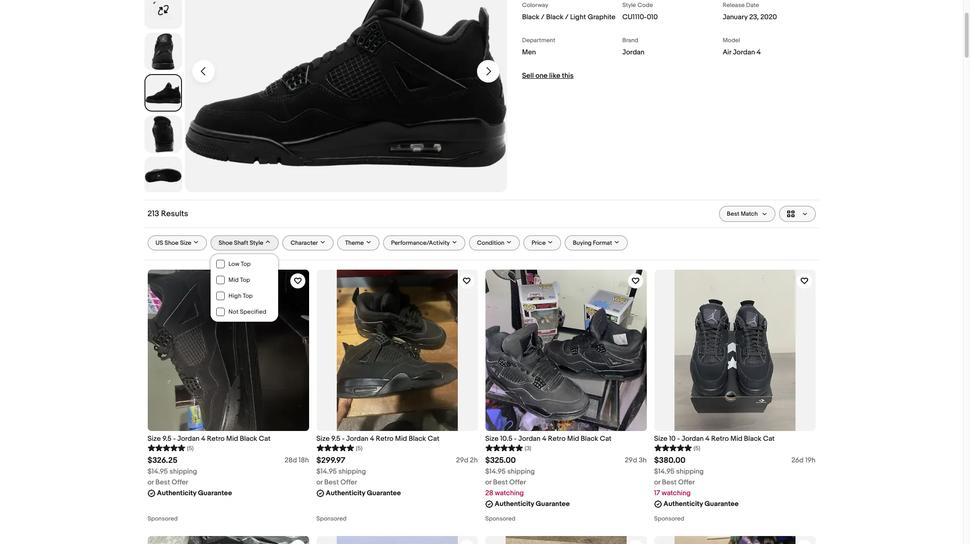 Task type: describe. For each thing, give the bounding box(es) containing it.
top for high top
[[243, 292, 253, 300]]

or for $380.00
[[654, 478, 661, 487]]

high
[[229, 292, 241, 300]]

men row
[[522, 36, 619, 62]]

size 9.5 - jordan 4 retro mid black cat image for $299.97
[[317, 270, 478, 431]]

- for $299.97
[[342, 434, 345, 443]]

(5) for $299.97
[[356, 445, 363, 452]]

release
[[723, 1, 745, 9]]

2h
[[470, 456, 478, 465]]

size 10 - jordan 4 retro mid black cat link
[[654, 434, 816, 443]]

$14.95 for $380.00
[[654, 467, 675, 476]]

jordan inside model air jordan 4
[[733, 48, 755, 57]]

sell one like this link
[[522, 71, 574, 80]]

- for $325.00
[[514, 434, 517, 443]]

4 for $299.97
[[370, 434, 374, 443]]

4 inside model air jordan 4
[[757, 48, 761, 57]]

or for $325.00
[[485, 478, 492, 487]]

$326.25
[[148, 456, 178, 465]]

authenticity inside $380.00 $14.95 shipping or best offer 17 watching authenticity guarantee
[[664, 500, 703, 509]]

shipping for $299.97
[[339, 467, 366, 476]]

watching for $380.00
[[662, 489, 691, 498]]

top for mid top
[[240, 276, 250, 284]]

jordan cell
[[623, 48, 719, 62]]

offer for $326.25
[[172, 478, 188, 487]]

offer for $325.00
[[510, 478, 526, 487]]

size 10.5 - jordan 4 retro mid black cat image
[[485, 270, 647, 431]]

sponsored for $380.00
[[654, 515, 685, 523]]

2020
[[761, 12, 777, 21]]

213
[[148, 209, 159, 218]]

cu1110-010 row
[[623, 1, 719, 27]]

retro for $325.00
[[548, 434, 566, 443]]

010
[[647, 12, 658, 21]]

authenticity inside $325.00 $14.95 shipping or best offer 28 watching authenticity guarantee
[[495, 500, 534, 509]]

best inside dropdown button
[[727, 210, 740, 218]]

(5) link for $326.25
[[148, 443, 194, 452]]

shipping for $326.25
[[170, 467, 197, 476]]

3 (5) link from the left
[[654, 443, 701, 452]]

(5) for $326.25
[[187, 445, 194, 452]]

colorway
[[522, 1, 549, 9]]

brand jordan
[[623, 36, 645, 57]]

2 of 7 image
[[145, 0, 181, 29]]

or for $299.97
[[317, 478, 323, 487]]

guarantee inside $299.97 $14.95 shipping or best offer authenticity guarantee
[[367, 489, 401, 498]]

specified
[[240, 308, 267, 316]]

4 of 7 image
[[144, 74, 182, 112]]

$14.95 for $299.97
[[317, 467, 337, 476]]

18h
[[299, 456, 309, 465]]

4 for $326.25
[[201, 434, 206, 443]]

cu1110-
[[623, 12, 647, 21]]

black / black / light graphite row
[[522, 1, 619, 27]]

cat for $299.97
[[428, 434, 440, 443]]

black for $380.00
[[744, 434, 762, 443]]

size 9.5 - jordan 4 retro mid black cat image for $326.25
[[148, 270, 309, 431]]

retro for $326.25
[[207, 434, 225, 443]]

january 23, 2020 cell
[[723, 12, 820, 27]]

black for $299.97
[[409, 434, 426, 443]]

release date january 23, 2020
[[723, 1, 777, 21]]

mid for $299.97
[[395, 434, 407, 443]]

graphite
[[588, 12, 616, 21]]

19h
[[806, 456, 816, 465]]

1 / from the left
[[541, 12, 545, 21]]

- for $380.00
[[678, 434, 680, 443]]

results
[[161, 209, 188, 218]]

january 23, 2020 row
[[723, 1, 820, 27]]

sell
[[522, 71, 534, 80]]

cat for $380.00
[[763, 434, 775, 443]]

style
[[623, 1, 636, 9]]

style code cu1110-010
[[623, 1, 658, 21]]

low top
[[229, 260, 251, 268]]

$14.95 for $326.25
[[148, 467, 168, 476]]

model
[[723, 36, 740, 44]]

(5) link for $299.97
[[317, 443, 363, 452]]

best for $326.25
[[155, 478, 170, 487]]

air jordan 4 cell
[[723, 48, 820, 62]]

23,
[[750, 12, 759, 21]]

mid for $326.25
[[226, 434, 238, 443]]

(3) link
[[485, 443, 532, 452]]

size 10.5 - jordan 4 retro mid black cat link
[[485, 434, 647, 443]]

size for $326.25
[[148, 434, 161, 443]]

air
[[723, 48, 732, 57]]

view: gallery view image
[[787, 210, 808, 218]]

$14.95 for $325.00
[[485, 467, 506, 476]]

high top link
[[211, 288, 278, 304]]

shipping for $325.00
[[507, 467, 535, 476]]

10
[[669, 434, 676, 443]]

shipping for $380.00
[[676, 467, 704, 476]]

retro for $380.00
[[712, 434, 729, 443]]

213 results
[[148, 209, 188, 218]]

29d 2h
[[456, 456, 478, 465]]

5 out of 5 star image for $326.25
[[148, 443, 185, 452]]

match
[[741, 210, 758, 218]]

offer for $380.00
[[679, 478, 695, 487]]

cat for $325.00
[[600, 434, 612, 443]]

4 for $380.00
[[706, 434, 710, 443]]

watching for $325.00
[[495, 489, 524, 498]]

offer for $299.97
[[341, 478, 357, 487]]

style code row header
[[623, 1, 719, 9]]

size for $299.97
[[317, 434, 330, 443]]

jordan for $326.25
[[177, 434, 200, 443]]

3h
[[639, 456, 647, 465]]

size 10.5 - jordan 4 retro mid black cat
[[485, 434, 612, 443]]

high top
[[229, 292, 253, 300]]

retro for $299.97
[[376, 434, 394, 443]]

28d
[[285, 456, 297, 465]]

jordan for $325.00
[[519, 434, 541, 443]]



Task type: locate. For each thing, give the bounding box(es) containing it.
code
[[638, 1, 653, 9]]

offer down $380.00
[[679, 478, 695, 487]]

size 9.5 - jordan 4 retro mid black cat link
[[148, 434, 309, 443], [317, 434, 478, 443]]

(5)
[[187, 445, 194, 452], [356, 445, 363, 452], [694, 445, 701, 452]]

- right 10
[[678, 434, 680, 443]]

light
[[570, 12, 586, 21]]

2 size 9.5 - jordan 4 retro mid black cat from the left
[[317, 434, 440, 443]]

2 retro from the left
[[376, 434, 394, 443]]

29d 3h
[[625, 456, 647, 465]]

mid top
[[229, 276, 250, 284]]

top right high
[[243, 292, 253, 300]]

1 size from the left
[[148, 434, 161, 443]]

best for $380.00
[[662, 478, 677, 487]]

like
[[549, 71, 561, 80]]

1 horizontal spatial size 9.5 - jordan 4 retro mid black cat image
[[317, 270, 478, 431]]

9.5 up $299.97
[[331, 434, 340, 443]]

$14.95 inside $325.00 $14.95 shipping or best offer 28 watching authenticity guarantee
[[485, 467, 506, 476]]

0 horizontal spatial 9.5
[[162, 434, 172, 443]]

5 out of 5 star image up $326.25
[[148, 443, 185, 452]]

best inside the $326.25 $14.95 shipping or best offer authenticity guarantee
[[155, 478, 170, 487]]

air jordan 4 row
[[723, 36, 820, 62]]

shipping down the $325.00
[[507, 467, 535, 476]]

jordan down brand
[[623, 48, 645, 57]]

3 cat from the left
[[600, 434, 612, 443]]

not specified link
[[211, 304, 278, 320]]

watching inside $325.00 $14.95 shipping or best offer 28 watching authenticity guarantee
[[495, 489, 524, 498]]

1 retro from the left
[[207, 434, 225, 443]]

$326.25 $14.95 shipping or best offer authenticity guarantee
[[148, 456, 232, 498]]

(5) link up $299.97
[[317, 443, 363, 452]]

1 29d from the left
[[456, 456, 469, 465]]

size
[[148, 434, 161, 443], [317, 434, 330, 443], [485, 434, 499, 443], [654, 434, 668, 443]]

2 29d from the left
[[625, 456, 637, 465]]

3 (5) from the left
[[694, 445, 701, 452]]

jordan for $299.97
[[346, 434, 369, 443]]

department men
[[522, 36, 556, 57]]

size 10 - jordan 4 retro mid black cat image
[[654, 270, 816, 431]]

offer inside $325.00 $14.95 shipping or best offer 28 watching authenticity guarantee
[[510, 478, 526, 487]]

1 9.5 from the left
[[162, 434, 172, 443]]

26d 19h
[[792, 456, 816, 465]]

offer down $299.97
[[341, 478, 357, 487]]

january
[[723, 12, 748, 21]]

2 (5) link from the left
[[317, 443, 363, 452]]

- up $326.25
[[173, 434, 176, 443]]

4 retro from the left
[[712, 434, 729, 443]]

mid
[[229, 276, 239, 284], [226, 434, 238, 443], [395, 434, 407, 443], [567, 434, 579, 443], [731, 434, 743, 443]]

1 horizontal spatial size 9.5 - jordan 4 retro mid black cat link
[[317, 434, 478, 443]]

jordan inside row
[[623, 48, 645, 57]]

sponsored for $299.97
[[317, 515, 347, 523]]

5 out of 5 star image for $299.97
[[317, 443, 354, 452]]

$380.00
[[654, 456, 686, 465]]

size 9.5 - jordan 4 retro mid black cat link for $299.97
[[317, 434, 478, 443]]

4 inside size 10 - jordan 4 retro mid black cat link
[[706, 434, 710, 443]]

4 5 out of 5 star image from the left
[[654, 443, 692, 452]]

3 of 7 image
[[145, 33, 181, 70]]

best inside $325.00 $14.95 shipping or best offer 28 watching authenticity guarantee
[[493, 478, 508, 487]]

size 9.5 - jordan 4 retro mid black cat up the $326.25 $14.95 shipping or best offer authenticity guarantee
[[148, 434, 271, 443]]

4 - from the left
[[678, 434, 680, 443]]

top
[[241, 260, 251, 268], [240, 276, 250, 284], [243, 292, 253, 300]]

$299.97
[[317, 456, 345, 465]]

1 vertical spatial top
[[240, 276, 250, 284]]

2 5 out of 5 star image from the left
[[317, 443, 354, 452]]

26d
[[792, 456, 804, 465]]

black for $326.25
[[240, 434, 257, 443]]

shipping down $326.25
[[170, 467, 197, 476]]

guarantee inside $325.00 $14.95 shipping or best offer 28 watching authenticity guarantee
[[536, 500, 570, 509]]

sponsored for $326.25
[[148, 515, 178, 523]]

9.5
[[162, 434, 172, 443], [331, 434, 340, 443]]

not specified
[[229, 308, 267, 316]]

0 horizontal spatial (5)
[[187, 445, 194, 452]]

size left 10.5
[[485, 434, 499, 443]]

colorway row header
[[522, 1, 619, 9]]

4
[[757, 48, 761, 57], [201, 434, 206, 443], [370, 434, 374, 443], [542, 434, 547, 443], [706, 434, 710, 443]]

2 vertical spatial top
[[243, 292, 253, 300]]

or
[[148, 478, 154, 487], [317, 478, 323, 487], [485, 478, 492, 487], [654, 478, 661, 487]]

mid for $380.00
[[731, 434, 743, 443]]

2 size from the left
[[317, 434, 330, 443]]

shipping inside the $326.25 $14.95 shipping or best offer authenticity guarantee
[[170, 467, 197, 476]]

best match
[[727, 210, 758, 218]]

0 horizontal spatial /
[[541, 12, 545, 21]]

1 size 9.5 - jordan 4 retro mid black cat from the left
[[148, 434, 271, 443]]

(5) link
[[148, 443, 194, 452], [317, 443, 363, 452], [654, 443, 701, 452]]

size up $299.97
[[317, 434, 330, 443]]

2 cat from the left
[[428, 434, 440, 443]]

size up $326.25
[[148, 434, 161, 443]]

1 sponsored from the left
[[148, 515, 178, 523]]

watching right 28
[[495, 489, 524, 498]]

2 size 9.5 - jordan 4 retro mid black cat image from the left
[[317, 270, 478, 431]]

jordan right air
[[733, 48, 755, 57]]

jordan right 10
[[682, 434, 704, 443]]

$14.95
[[148, 467, 168, 476], [317, 467, 337, 476], [485, 467, 506, 476], [654, 467, 675, 476]]

authenticity down the $325.00
[[495, 500, 534, 509]]

9.5 up $326.25
[[162, 434, 172, 443]]

/ left light
[[565, 12, 569, 21]]

size left 10
[[654, 434, 668, 443]]

2 sponsored from the left
[[317, 515, 347, 523]]

top right low
[[241, 260, 251, 268]]

offer inside the $326.25 $14.95 shipping or best offer authenticity guarantee
[[172, 478, 188, 487]]

size 10 - jordan 4 retro mid black cat
[[654, 434, 775, 443]]

or inside $325.00 $14.95 shipping or best offer 28 watching authenticity guarantee
[[485, 478, 492, 487]]

3 or from the left
[[485, 478, 492, 487]]

0 horizontal spatial size 9.5 - jordan 4 retro mid black cat image
[[148, 270, 309, 431]]

(5) up $299.97 $14.95 shipping or best offer authenticity guarantee
[[356, 445, 363, 452]]

best down $380.00
[[662, 478, 677, 487]]

$299.97 $14.95 shipping or best offer authenticity guarantee
[[317, 456, 401, 498]]

0 vertical spatial top
[[241, 260, 251, 268]]

1 - from the left
[[173, 434, 176, 443]]

best down $326.25
[[155, 478, 170, 487]]

or inside $380.00 $14.95 shipping or best offer 17 watching authenticity guarantee
[[654, 478, 661, 487]]

28d 18h
[[285, 456, 309, 465]]

or down $326.25
[[148, 478, 154, 487]]

or down $299.97
[[317, 478, 323, 487]]

/
[[541, 12, 545, 21], [565, 12, 569, 21]]

4 offer from the left
[[679, 478, 695, 487]]

model row header
[[723, 36, 820, 44]]

black for $325.00
[[581, 434, 599, 443]]

(5) down size 10 - jordan 4 retro mid black cat
[[694, 445, 701, 452]]

28
[[485, 489, 494, 498]]

3 5 out of 5 star image from the left
[[485, 443, 523, 452]]

low
[[229, 260, 239, 268]]

shipping
[[170, 467, 197, 476], [339, 467, 366, 476], [507, 467, 535, 476], [676, 467, 704, 476]]

authenticity down $326.25
[[157, 489, 197, 498]]

1 $14.95 from the left
[[148, 467, 168, 476]]

or up 28
[[485, 478, 492, 487]]

watching
[[495, 489, 524, 498], [662, 489, 691, 498]]

0 horizontal spatial (5) link
[[148, 443, 194, 452]]

5 out of 5 star image down 10.5
[[485, 443, 523, 452]]

29d left "2h"
[[456, 456, 469, 465]]

/ down colorway
[[541, 12, 545, 21]]

4 right 10
[[706, 434, 710, 443]]

1 horizontal spatial watching
[[662, 489, 691, 498]]

0 horizontal spatial watching
[[495, 489, 524, 498]]

2 - from the left
[[342, 434, 345, 443]]

3 sponsored from the left
[[485, 515, 516, 523]]

1 horizontal spatial (5)
[[356, 445, 363, 452]]

or for $326.25
[[148, 478, 154, 487]]

1 horizontal spatial /
[[565, 12, 569, 21]]

size 9.5 - jordan 4 retro mid black cat for $299.97
[[317, 434, 440, 443]]

this
[[562, 71, 574, 80]]

authenticity inside the $326.25 $14.95 shipping or best offer authenticity guarantee
[[157, 489, 197, 498]]

department row header
[[522, 36, 619, 44]]

2 9.5 from the left
[[331, 434, 340, 443]]

2 horizontal spatial (5)
[[694, 445, 701, 452]]

size 9.5 - jordan 4 retro mid black cat for $326.25
[[148, 434, 271, 443]]

not
[[229, 308, 239, 316]]

brand row header
[[623, 36, 719, 44]]

release date row header
[[723, 1, 820, 9]]

4 or from the left
[[654, 478, 661, 487]]

2 $14.95 from the left
[[317, 467, 337, 476]]

4 down model row header on the top right of page
[[757, 48, 761, 57]]

size 9.5 - jordan 4 retro mid black cat image
[[148, 270, 309, 431], [317, 270, 478, 431]]

1 (5) link from the left
[[148, 443, 194, 452]]

colorway black / black / light graphite
[[522, 1, 616, 21]]

29d left 3h
[[625, 456, 637, 465]]

0 horizontal spatial size 9.5 - jordan 4 retro mid black cat
[[148, 434, 271, 443]]

men cell
[[522, 48, 619, 62]]

3 shipping from the left
[[507, 467, 535, 476]]

date
[[746, 1, 759, 9]]

2 horizontal spatial (5) link
[[654, 443, 701, 452]]

5 out of 5 star image down 10
[[654, 443, 692, 452]]

4 right 10.5
[[542, 434, 547, 443]]

(5) link down 10
[[654, 443, 701, 452]]

best left match
[[727, 210, 740, 218]]

row group containing black / black / light graphite
[[522, 1, 820, 68]]

shipping down $380.00
[[676, 467, 704, 476]]

best for $299.97
[[324, 478, 339, 487]]

$14.95 down $380.00
[[654, 467, 675, 476]]

jordan up $299.97 $14.95 shipping or best offer authenticity guarantee
[[346, 434, 369, 443]]

$380.00 $14.95 shipping or best offer 17 watching authenticity guarantee
[[654, 456, 739, 509]]

2 size 9.5 - jordan 4 retro mid black cat link from the left
[[317, 434, 478, 443]]

5 out of 5 star image for $325.00
[[485, 443, 523, 452]]

authenticity inside $299.97 $14.95 shipping or best offer authenticity guarantee
[[326, 489, 365, 498]]

size for $380.00
[[654, 434, 668, 443]]

shipping down $299.97
[[339, 467, 366, 476]]

jordan up the (3)
[[519, 434, 541, 443]]

mid top link
[[211, 272, 278, 288]]

2 (5) from the left
[[356, 445, 363, 452]]

9.5 for $299.97
[[331, 434, 340, 443]]

watching right 17
[[662, 489, 691, 498]]

1 horizontal spatial 9.5
[[331, 434, 340, 443]]

29d for 29d 2h
[[456, 456, 469, 465]]

authenticity down $299.97
[[326, 489, 365, 498]]

1 watching from the left
[[495, 489, 524, 498]]

4 size from the left
[[654, 434, 668, 443]]

shipping inside $380.00 $14.95 shipping or best offer 17 watching authenticity guarantee
[[676, 467, 704, 476]]

row group
[[522, 1, 820, 68]]

offer down $326.25
[[172, 478, 188, 487]]

top for low top
[[241, 260, 251, 268]]

4 up the $326.25 $14.95 shipping or best offer authenticity guarantee
[[201, 434, 206, 443]]

- for $326.25
[[173, 434, 176, 443]]

or up 17
[[654, 478, 661, 487]]

1 shipping from the left
[[170, 467, 197, 476]]

(3)
[[525, 445, 532, 452]]

1 cat from the left
[[259, 434, 271, 443]]

sponsored for $325.00
[[485, 515, 516, 523]]

3 retro from the left
[[548, 434, 566, 443]]

- right 10.5
[[514, 434, 517, 443]]

5 out of 5 star image for $380.00
[[654, 443, 692, 452]]

model air jordan 4
[[723, 36, 761, 57]]

5 out of 5 star image up $299.97
[[317, 443, 354, 452]]

cu1110-010 cell
[[623, 12, 719, 27]]

5 of 7 image
[[145, 116, 181, 153]]

authenticity down $380.00
[[664, 500, 703, 509]]

$325.00 $14.95 shipping or best offer 28 watching authenticity guarantee
[[485, 456, 570, 509]]

jordan 4 retro mid black cat image
[[185, 0, 507, 192]]

2 shipping from the left
[[339, 467, 366, 476]]

-
[[173, 434, 176, 443], [342, 434, 345, 443], [514, 434, 517, 443], [678, 434, 680, 443]]

1 horizontal spatial size 9.5 - jordan 4 retro mid black cat
[[317, 434, 440, 443]]

1 5 out of 5 star image from the left
[[148, 443, 185, 452]]

4 shipping from the left
[[676, 467, 704, 476]]

2 / from the left
[[565, 12, 569, 21]]

4 inside size 10.5 - jordan 4 retro mid black cat link
[[542, 434, 547, 443]]

jordan for $380.00
[[682, 434, 704, 443]]

2 watching from the left
[[662, 489, 691, 498]]

black
[[522, 12, 540, 21], [546, 12, 564, 21], [240, 434, 257, 443], [409, 434, 426, 443], [581, 434, 599, 443], [744, 434, 762, 443]]

black / black / light graphite cell
[[522, 12, 619, 27]]

2 or from the left
[[317, 478, 323, 487]]

retro
[[207, 434, 225, 443], [376, 434, 394, 443], [548, 434, 566, 443], [712, 434, 729, 443]]

authenticity
[[157, 489, 197, 498], [326, 489, 365, 498], [495, 500, 534, 509], [664, 500, 703, 509]]

$14.95 down the $325.00
[[485, 467, 506, 476]]

$325.00
[[485, 456, 516, 465]]

shipping inside $325.00 $14.95 shipping or best offer 28 watching authenticity guarantee
[[507, 467, 535, 476]]

size 9.5 - jordan 4 retro mid black cat
[[148, 434, 271, 443], [317, 434, 440, 443]]

29d
[[456, 456, 469, 465], [625, 456, 637, 465]]

4 cat from the left
[[763, 434, 775, 443]]

1 or from the left
[[148, 478, 154, 487]]

size 9.5 - jordan 4 retro mid black cat link for $326.25
[[148, 434, 309, 443]]

3 size from the left
[[485, 434, 499, 443]]

best
[[727, 210, 740, 218], [155, 478, 170, 487], [324, 478, 339, 487], [493, 478, 508, 487], [662, 478, 677, 487]]

0 horizontal spatial size 9.5 - jordan 4 retro mid black cat link
[[148, 434, 309, 443]]

best for $325.00
[[493, 478, 508, 487]]

10.5
[[500, 434, 513, 443]]

- up $299.97
[[342, 434, 345, 443]]

1 horizontal spatial (5) link
[[317, 443, 363, 452]]

29d for 29d 3h
[[625, 456, 637, 465]]

guarantee
[[198, 489, 232, 498], [367, 489, 401, 498], [536, 500, 570, 509], [705, 500, 739, 509]]

offer
[[172, 478, 188, 487], [341, 478, 357, 487], [510, 478, 526, 487], [679, 478, 695, 487]]

17
[[654, 489, 661, 498]]

jordan row
[[623, 36, 719, 62]]

guarantee inside $380.00 $14.95 shipping or best offer 17 watching authenticity guarantee
[[705, 500, 739, 509]]

guarantee inside the $326.25 $14.95 shipping or best offer authenticity guarantee
[[198, 489, 232, 498]]

3 $14.95 from the left
[[485, 467, 506, 476]]

jordan
[[623, 48, 645, 57], [733, 48, 755, 57], [177, 434, 200, 443], [346, 434, 369, 443], [519, 434, 541, 443], [682, 434, 704, 443]]

1 offer from the left
[[172, 478, 188, 487]]

$14.95 inside $380.00 $14.95 shipping or best offer 17 watching authenticity guarantee
[[654, 467, 675, 476]]

4 sponsored from the left
[[654, 515, 685, 523]]

$14.95 inside $299.97 $14.95 shipping or best offer authenticity guarantee
[[317, 467, 337, 476]]

(5) link up $326.25
[[148, 443, 194, 452]]

5 out of 5 star image
[[148, 443, 185, 452], [317, 443, 354, 452], [485, 443, 523, 452], [654, 443, 692, 452]]

offer down the $325.00
[[510, 478, 526, 487]]

shipping inside $299.97 $14.95 shipping or best offer authenticity guarantee
[[339, 467, 366, 476]]

cat
[[259, 434, 271, 443], [428, 434, 440, 443], [600, 434, 612, 443], [763, 434, 775, 443]]

mid for $325.00
[[567, 434, 579, 443]]

offer inside $380.00 $14.95 shipping or best offer 17 watching authenticity guarantee
[[679, 478, 695, 487]]

4 $14.95 from the left
[[654, 467, 675, 476]]

sell one like this
[[522, 71, 574, 80]]

brand
[[623, 36, 639, 44]]

best match button
[[719, 206, 775, 222]]

$14.95 down $326.25
[[148, 467, 168, 476]]

best up 28
[[493, 478, 508, 487]]

3 - from the left
[[514, 434, 517, 443]]

or inside the $326.25 $14.95 shipping or best offer authenticity guarantee
[[148, 478, 154, 487]]

9.5 for $326.25
[[162, 434, 172, 443]]

cat for $326.25
[[259, 434, 271, 443]]

low top link
[[211, 256, 278, 272]]

jordan up $326.25
[[177, 434, 200, 443]]

size for $325.00
[[485, 434, 499, 443]]

(5) up the $326.25 $14.95 shipping or best offer authenticity guarantee
[[187, 445, 194, 452]]

2 offer from the left
[[341, 478, 357, 487]]

sponsored
[[148, 515, 178, 523], [317, 515, 347, 523], [485, 515, 516, 523], [654, 515, 685, 523]]

1 size 9.5 - jordan 4 retro mid black cat link from the left
[[148, 434, 309, 443]]

best inside $380.00 $14.95 shipping or best offer 17 watching authenticity guarantee
[[662, 478, 677, 487]]

best inside $299.97 $14.95 shipping or best offer authenticity guarantee
[[324, 478, 339, 487]]

$14.95 down $299.97
[[317, 467, 337, 476]]

offer inside $299.97 $14.95 shipping or best offer authenticity guarantee
[[341, 478, 357, 487]]

1 size 9.5 - jordan 4 retro mid black cat image from the left
[[148, 270, 309, 431]]

4 up $299.97 $14.95 shipping or best offer authenticity guarantee
[[370, 434, 374, 443]]

top down low top "link"
[[240, 276, 250, 284]]

1 horizontal spatial 29d
[[625, 456, 637, 465]]

watching inside $380.00 $14.95 shipping or best offer 17 watching authenticity guarantee
[[662, 489, 691, 498]]

or inside $299.97 $14.95 shipping or best offer authenticity guarantee
[[317, 478, 323, 487]]

4 for $325.00
[[542, 434, 547, 443]]

1 (5) from the left
[[187, 445, 194, 452]]

3 offer from the left
[[510, 478, 526, 487]]

best down $299.97
[[324, 478, 339, 487]]

top inside "link"
[[241, 260, 251, 268]]

$14.95 inside the $326.25 $14.95 shipping or best offer authenticity guarantee
[[148, 467, 168, 476]]

one
[[536, 71, 548, 80]]

department
[[522, 36, 556, 44]]

men
[[522, 48, 536, 57]]

6 of 7 image
[[145, 157, 181, 194]]

size 9.5 - jordan 4 retro mid black cat up $299.97 $14.95 shipping or best offer authenticity guarantee
[[317, 434, 440, 443]]

0 horizontal spatial 29d
[[456, 456, 469, 465]]



Task type: vqa. For each thing, say whether or not it's contained in the screenshot.
$299.97 Size
yes



